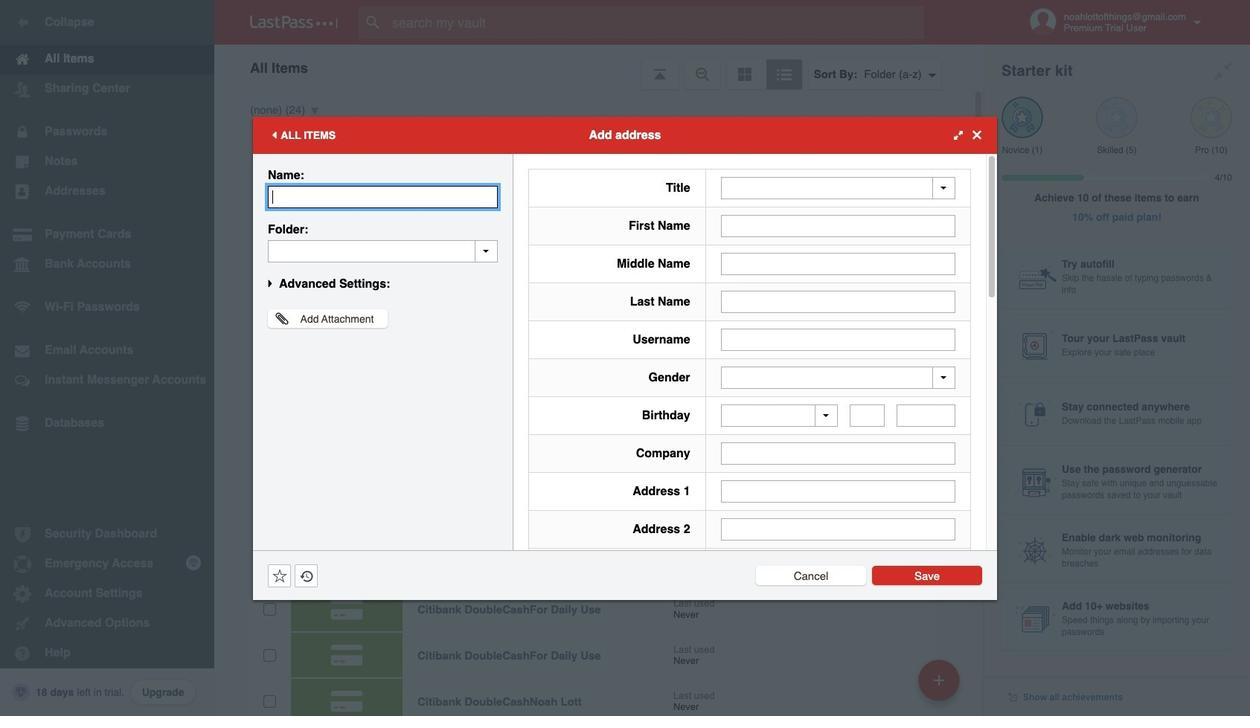 Task type: describe. For each thing, give the bounding box(es) containing it.
Search search field
[[359, 6, 953, 39]]

new item navigation
[[913, 656, 969, 717]]

new item image
[[934, 675, 944, 686]]

lastpass image
[[250, 16, 338, 29]]



Task type: vqa. For each thing, say whether or not it's contained in the screenshot.
New item element
no



Task type: locate. For each thing, give the bounding box(es) containing it.
search my vault text field
[[359, 6, 953, 39]]

None text field
[[268, 240, 498, 262], [721, 253, 955, 275], [268, 240, 498, 262], [721, 253, 955, 275]]

main navigation navigation
[[0, 0, 214, 717]]

None text field
[[268, 186, 498, 208], [721, 215, 955, 237], [721, 291, 955, 313], [721, 329, 955, 351], [850, 405, 885, 427], [897, 405, 955, 427], [721, 443, 955, 465], [721, 481, 955, 503], [721, 519, 955, 541], [268, 186, 498, 208], [721, 215, 955, 237], [721, 291, 955, 313], [721, 329, 955, 351], [850, 405, 885, 427], [897, 405, 955, 427], [721, 443, 955, 465], [721, 481, 955, 503], [721, 519, 955, 541]]

vault options navigation
[[214, 45, 984, 89]]

dialog
[[253, 116, 997, 717]]



